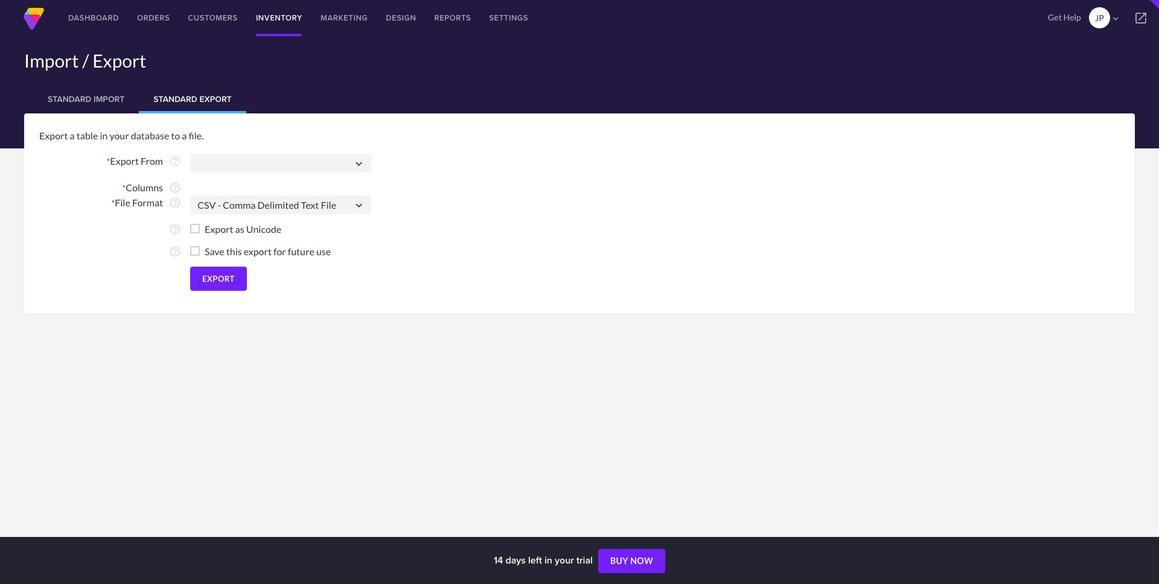 Task type: locate. For each thing, give the bounding box(es) containing it.
get help
[[1049, 12, 1082, 22]]

2 vertical spatial *
[[112, 198, 115, 208]]

help_outline down * file format help_outline
[[169, 223, 181, 236]]

* for format
[[112, 198, 115, 208]]

* inside the * columns help_outline
[[122, 183, 126, 193]]

0 horizontal spatial your
[[110, 130, 129, 141]]

* for from
[[107, 156, 110, 167]]

* down export a table in your database to a file.
[[107, 156, 110, 167]]

0 vertical spatial 
[[353, 158, 365, 170]]


[[353, 158, 365, 170], [353, 199, 365, 212]]

buy
[[611, 556, 629, 567]]

standard export link
[[139, 85, 246, 114]]

export left table
[[39, 130, 68, 141]]

standard for standard import
[[48, 93, 91, 105]]

export down export a table in your database to a file.
[[110, 155, 139, 167]]

 for * file format help_outline
[[353, 199, 365, 212]]

* left format
[[112, 198, 115, 208]]

0 vertical spatial *
[[107, 156, 110, 167]]

help_outline
[[169, 155, 181, 167], [169, 182, 181, 194], [169, 197, 181, 209], [169, 223, 181, 236], [169, 246, 181, 258]]

1 vertical spatial your
[[555, 554, 574, 568]]

a left table
[[70, 130, 75, 141]]

your
[[110, 130, 129, 141], [555, 554, 574, 568]]

in right left
[[545, 554, 553, 568]]


[[1134, 11, 1149, 25]]

settings
[[489, 12, 529, 24]]

in
[[100, 130, 108, 141], [545, 554, 553, 568]]

a right to
[[182, 130, 187, 141]]

standard export
[[154, 93, 232, 105]]

format
[[132, 197, 163, 208]]

1 horizontal spatial your
[[555, 554, 574, 568]]

1 horizontal spatial *
[[112, 198, 115, 208]]

1 horizontal spatial in
[[545, 554, 553, 568]]

dashboard
[[68, 12, 119, 24]]

* inside * file format help_outline
[[112, 198, 115, 208]]

None text field
[[190, 196, 371, 214]]

*
[[107, 156, 110, 167], [122, 183, 126, 193], [112, 198, 115, 208]]

import up export a table in your database to a file.
[[94, 93, 125, 105]]

export down save
[[202, 274, 235, 284]]

* up file
[[122, 183, 126, 193]]

0 horizontal spatial a
[[70, 130, 75, 141]]

* columns help_outline
[[122, 182, 181, 194]]

1 horizontal spatial standard
[[154, 93, 197, 105]]

reports
[[435, 12, 471, 24]]

1 standard from the left
[[48, 93, 91, 105]]

your left database
[[110, 130, 129, 141]]

1  from the top
[[353, 158, 365, 170]]

your for database
[[110, 130, 129, 141]]

0 horizontal spatial in
[[100, 130, 108, 141]]

dashboard link
[[59, 0, 128, 36]]

0 vertical spatial in
[[100, 130, 108, 141]]

export a table in your database to a file.
[[39, 130, 204, 141]]

in for table
[[100, 130, 108, 141]]

14 days left in your trial
[[494, 554, 596, 568]]

your left 'trial' on the bottom
[[555, 554, 574, 568]]

standard inside standard import link
[[48, 93, 91, 105]]

standard inside standard export "link"
[[154, 93, 197, 105]]

1 horizontal spatial a
[[182, 130, 187, 141]]

* inside * export from help_outline
[[107, 156, 110, 167]]

standard up to
[[154, 93, 197, 105]]

inventory
[[256, 12, 303, 24]]

None text field
[[190, 154, 371, 173]]

0 horizontal spatial import
[[24, 50, 79, 71]]

1 vertical spatial *
[[122, 183, 126, 193]]

export link
[[190, 267, 247, 291]]

2  from the top
[[353, 199, 365, 212]]

standard
[[48, 93, 91, 105], [154, 93, 197, 105]]

0 horizontal spatial *
[[107, 156, 110, 167]]

 link
[[1123, 0, 1160, 36]]

import
[[24, 50, 79, 71], [94, 93, 125, 105]]

1 horizontal spatial import
[[94, 93, 125, 105]]

use
[[316, 246, 331, 257]]

1 vertical spatial in
[[545, 554, 553, 568]]

 for * export from help_outline
[[353, 158, 365, 170]]

export
[[92, 50, 146, 71], [200, 93, 232, 105], [39, 130, 68, 141], [110, 155, 139, 167], [205, 223, 233, 235], [202, 274, 235, 284]]

columns
[[126, 182, 163, 193]]

help_outline right the columns at the left top of the page
[[169, 182, 181, 194]]

import left /
[[24, 50, 79, 71]]

1 help_outline from the top
[[169, 155, 181, 167]]

0 vertical spatial your
[[110, 130, 129, 141]]

import / export
[[24, 50, 146, 71]]

1 vertical spatial 
[[353, 199, 365, 212]]

2 horizontal spatial *
[[122, 183, 126, 193]]

help_outline right format
[[169, 197, 181, 209]]

standard up table
[[48, 93, 91, 105]]

file.
[[189, 130, 204, 141]]

help_outline right from at the top
[[169, 155, 181, 167]]

help_outline left save
[[169, 246, 181, 258]]

standard import link
[[33, 85, 139, 114]]

export
[[244, 246, 272, 257]]

a
[[70, 130, 75, 141], [182, 130, 187, 141]]

in right table
[[100, 130, 108, 141]]

14
[[494, 554, 503, 568]]

0 horizontal spatial standard
[[48, 93, 91, 105]]

save
[[205, 246, 225, 257]]

2 standard from the left
[[154, 93, 197, 105]]

export up the file. on the top of page
[[200, 93, 232, 105]]

export right /
[[92, 50, 146, 71]]



Task type: describe. For each thing, give the bounding box(es) containing it.
buy now
[[611, 556, 654, 567]]

* export from help_outline
[[107, 155, 181, 167]]

export inside "link"
[[200, 93, 232, 105]]

for
[[274, 246, 286, 257]]

file
[[115, 197, 130, 208]]


[[1111, 13, 1122, 24]]

standard import
[[48, 93, 125, 105]]

in for left
[[545, 554, 553, 568]]

/
[[82, 50, 89, 71]]

3 help_outline from the top
[[169, 197, 181, 209]]

now
[[631, 556, 654, 567]]

export as unicode
[[205, 223, 282, 235]]

this
[[226, 246, 242, 257]]

jp
[[1096, 13, 1105, 23]]

1 a from the left
[[70, 130, 75, 141]]

from
[[141, 155, 163, 167]]

get
[[1049, 12, 1062, 22]]

export left the as
[[205, 223, 233, 235]]

2 a from the left
[[182, 130, 187, 141]]

export inside * export from help_outline
[[110, 155, 139, 167]]

marketing
[[321, 12, 368, 24]]

future
[[288, 246, 315, 257]]

0 vertical spatial import
[[24, 50, 79, 71]]

to
[[171, 130, 180, 141]]

standard for standard export
[[154, 93, 197, 105]]

buy now link
[[599, 550, 666, 574]]

as
[[235, 223, 244, 235]]

1 vertical spatial import
[[94, 93, 125, 105]]

save this export for future use
[[205, 246, 331, 257]]

your for trial
[[555, 554, 574, 568]]

trial
[[577, 554, 593, 568]]

unicode
[[246, 223, 282, 235]]

* for help_outline
[[122, 183, 126, 193]]

database
[[131, 130, 169, 141]]

customers
[[188, 12, 238, 24]]

design
[[386, 12, 416, 24]]

* file format help_outline
[[112, 197, 181, 209]]

orders
[[137, 12, 170, 24]]

2 help_outline from the top
[[169, 182, 181, 194]]

days
[[506, 554, 526, 568]]

table
[[77, 130, 98, 141]]

help
[[1064, 12, 1082, 22]]

4 help_outline from the top
[[169, 223, 181, 236]]

left
[[528, 554, 542, 568]]

5 help_outline from the top
[[169, 246, 181, 258]]



Task type: vqa. For each thing, say whether or not it's contained in the screenshot.
first last from the right
no



